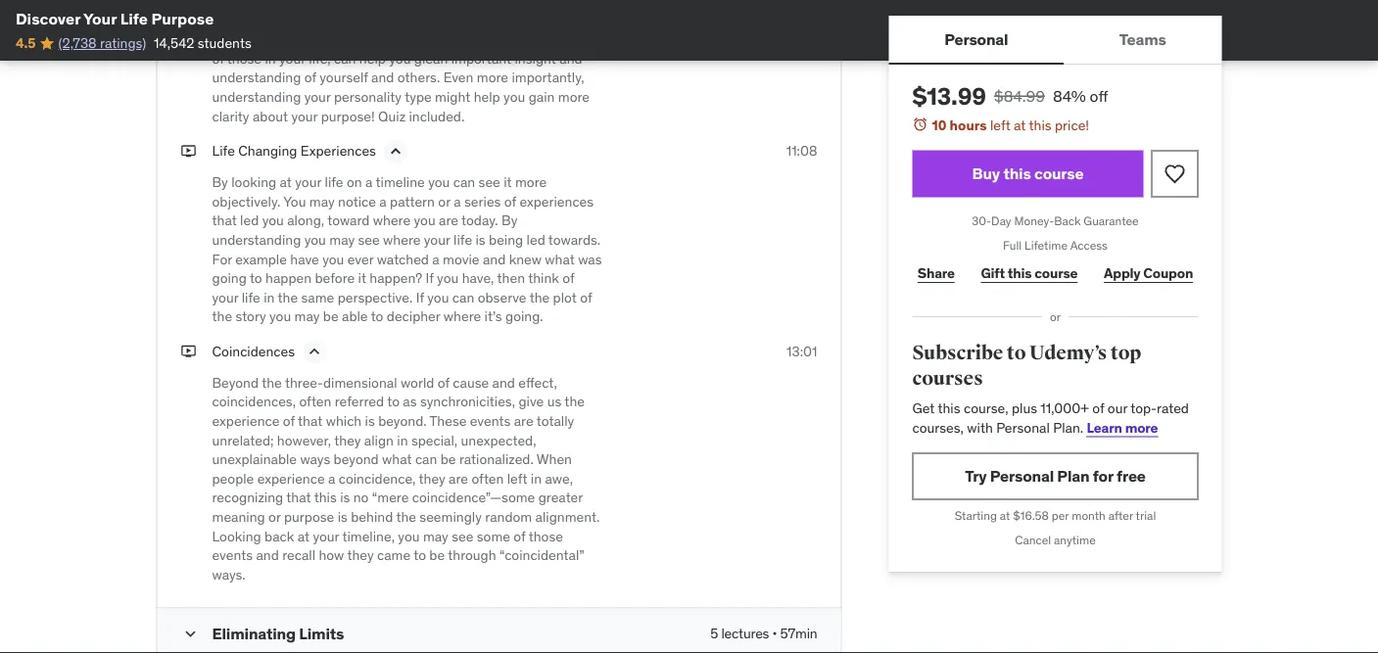 Task type: vqa. For each thing, say whether or not it's contained in the screenshot.
Life
yes



Task type: describe. For each thing, give the bounding box(es) containing it.
•
[[773, 625, 777, 643]]

being
[[489, 231, 523, 249]]

hours
[[950, 116, 987, 134]]

awe,
[[545, 470, 573, 488]]

by looking at your life on a timeline you can see it more objectively. you may notice a pattern or a series of experiences that led you along, toward where you are today. by understanding you may see where your life is being led towards. for example have you ever watched a movie and knew what was going to happen before it happen? if you have, then think of your life in the same perspective. if you can observe the plot of the story you may be able to decipher where it's going.
[[212, 173, 602, 325]]

you up the pattern
[[428, 173, 450, 191]]

be down special,
[[441, 451, 456, 468]]

about
[[253, 107, 288, 125]]

towards.
[[549, 231, 601, 249]]

can up knowing
[[436, 11, 458, 29]]

our
[[1108, 400, 1128, 417]]

personal inside button
[[945, 29, 1009, 49]]

coincidences,
[[212, 393, 296, 411]]

gift this course
[[981, 264, 1078, 282]]

more inside by looking at your life on a timeline you can see it more objectively. you may notice a pattern or a series of experiences that led you along, toward where you are today. by understanding you may see where your life is being led towards. for example have you ever watched a movie and knew what was going to happen before it happen? if you have, then think of your life in the same perspective. if you can observe the plot of the story you may be able to decipher where it's going.
[[515, 173, 547, 191]]

day
[[992, 214, 1012, 229]]

this inside beyond the three-dimensional world of cause and effect, coincidences, often referred to as synchronicities, give us the experience of that which is beyond. these events are totally unrelated; however, they align in special, unexpected, unexplainable ways beyond what can be rationalized. when people experience a coincidence, they are often left in awe, recognizing that this is no "mere coincidence"—some greater meaning or purpose is behind the seemingly random alignment. looking back at your timeline, you may see some of those events and recall how they came to be through "coincidental" ways.
[[314, 489, 337, 507]]

this left the price!
[[1029, 116, 1052, 134]]

xsmall image
[[181, 342, 196, 361]]

for
[[1093, 466, 1114, 486]]

of inside get this course, plus 11,000+ of our top-rated courses, with personal plan.
[[1093, 400, 1105, 417]]

0 vertical spatial experience
[[212, 412, 280, 430]]

coincidences
[[212, 343, 295, 360]]

teams
[[1120, 29, 1167, 49]]

have,
[[462, 269, 494, 287]]

a left movie
[[432, 250, 440, 268]]

"mere
[[372, 489, 409, 507]]

be left through
[[430, 547, 445, 564]]

2 vertical spatial are
[[449, 470, 468, 488]]

on
[[347, 173, 362, 191]]

gain
[[529, 88, 555, 106]]

recall
[[282, 547, 316, 564]]

can up "series" in the left top of the page
[[453, 173, 475, 191]]

get this course, plus 11,000+ of our top-rated courses, with personal plan.
[[913, 400, 1190, 436]]

with
[[967, 419, 993, 436]]

the right us at the bottom left of page
[[565, 393, 585, 411]]

may down toward in the left of the page
[[330, 231, 355, 249]]

this for gift
[[1008, 264, 1032, 282]]

you up decipher
[[428, 289, 449, 306]]

timeline,
[[342, 528, 395, 545]]

1 vertical spatial often
[[472, 470, 504, 488]]

full
[[1004, 238, 1022, 253]]

in left awe,
[[531, 470, 542, 488]]

$84.99
[[994, 86, 1045, 106]]

changing
[[238, 142, 297, 160]]

"type",
[[509, 30, 548, 48]]

discover your life purpose
[[16, 8, 214, 28]]

at down $84.99
[[1014, 116, 1026, 134]]

coincidence"—some
[[412, 489, 535, 507]]

can down have,
[[453, 289, 475, 306]]

this for buy
[[1004, 164, 1032, 184]]

and up importantly,
[[560, 49, 583, 67]]

of down life,
[[304, 69, 316, 86]]

three-
[[285, 374, 323, 392]]

in down beyond.
[[397, 432, 408, 449]]

learn more
[[1087, 419, 1159, 436]]

the down "mere
[[396, 508, 416, 526]]

11:08
[[787, 142, 818, 160]]

wishlist image
[[1164, 162, 1187, 186]]

knew
[[509, 250, 542, 268]]

you down along,
[[304, 231, 326, 249]]

is left behind
[[338, 508, 348, 526]]

and right the cause
[[492, 374, 515, 392]]

courses
[[913, 367, 984, 391]]

life,
[[309, 49, 331, 67]]

you down the pattern
[[414, 212, 436, 229]]

came
[[377, 547, 411, 564]]

through
[[448, 547, 496, 564]]

can inside beyond the three-dimensional world of cause and effect, coincidences, often referred to as synchronicities, give us the experience of that which is beyond. these events are totally unrelated; however, they align in special, unexpected, unexplainable ways beyond what can be rationalized. when people experience a coincidence, they are often left in awe, recognizing that this is no "mere coincidence"—some greater meaning or purpose is behind the seemingly random alignment. looking back at your timeline, you may see some of those events and recall how they came to be through "coincidental" ways.
[[415, 451, 437, 468]]

udemy's
[[1030, 341, 1107, 366]]

2 horizontal spatial see
[[479, 173, 501, 191]]

0 vertical spatial where
[[373, 212, 411, 229]]

0 vertical spatial left
[[991, 116, 1011, 134]]

left inside beyond the three-dimensional world of cause and effect, coincidences, often referred to as synchronicities, give us the experience of that which is beyond. these events are totally unrelated; however, they align in special, unexpected, unexplainable ways beyond what can be rationalized. when people experience a coincidence, they are often left in awe, recognizing that this is no "mere coincidence"—some greater meaning or purpose is behind the seemingly random alignment. looking back at your timeline, you may see some of those events and recall how they came to be through "coincidental" ways.
[[507, 470, 528, 488]]

beyond the three-dimensional world of cause and effect, coincidences, often referred to as synchronicities, give us the experience of that which is beyond. these events are totally unrelated; however, they align in special, unexpected, unexplainable ways beyond what can be rationalized. when people experience a coincidence, they are often left in awe, recognizing that this is no "mere coincidence"—some greater meaning or purpose is behind the seemingly random alignment. looking back at your timeline, you may see some of those events and recall how they came to be through "coincidental" ways.
[[212, 374, 600, 584]]

more down the important
[[477, 69, 509, 86]]

in inside by looking at your life on a timeline you can see it more objectively. you may notice a pattern or a series of experiences that led you along, toward where you are today. by understanding you may see where your life is being led towards. for example have you ever watched a movie and knew what was going to happen before it happen? if you have, then think of your life in the same perspective. if you can observe the plot of the story you may be able to decipher where it's going.
[[264, 289, 275, 306]]

0 horizontal spatial events
[[212, 547, 253, 564]]

share
[[918, 264, 955, 282]]

0 horizontal spatial help
[[360, 49, 386, 67]]

a down 'timeline'
[[380, 193, 387, 210]]

totally
[[537, 412, 574, 430]]

going.
[[506, 308, 544, 325]]

looking
[[231, 173, 277, 191]]

rated
[[1157, 400, 1190, 417]]

starting at $16.58 per month after trial cancel anytime
[[955, 509, 1157, 548]]

5
[[711, 625, 719, 643]]

you down movie
[[437, 269, 459, 287]]

your left life,
[[279, 49, 306, 67]]

story
[[236, 308, 266, 325]]

free
[[1117, 466, 1146, 486]]

to down example
[[250, 269, 262, 287]]

might
[[435, 88, 471, 106]]

of down random on the left of the page
[[514, 528, 526, 545]]

purpose
[[151, 8, 214, 28]]

personal inside get this course, plus 11,000+ of our top-rated courses, with personal plan.
[[997, 419, 1050, 436]]

have
[[290, 250, 319, 268]]

1 vertical spatial led
[[527, 231, 546, 249]]

be inside by looking at your life on a timeline you can see it more objectively. you may notice a pattern or a series of experiences that led you along, toward where you are today. by understanding you may see where your life is being led towards. for example have you ever watched a movie and knew what was going to happen before it happen? if you have, then think of your life in the same perspective. if you can observe the plot of the story you may be able to decipher where it's going.
[[323, 308, 339, 325]]

intriguing
[[498, 11, 557, 29]]

1 vertical spatial where
[[383, 231, 421, 249]]

that up the 'purpose'
[[286, 489, 311, 507]]

along,
[[287, 212, 325, 229]]

30-
[[972, 214, 992, 229]]

are inside by looking at your life on a timeline you can see it more objectively. you may notice a pattern or a series of experiences that led you along, toward where you are today. by understanding you may see where your life is being led towards. for example have you ever watched a movie and knew what was going to happen before it happen? if you have, then think of your life in the same perspective. if you can observe the plot of the story you may be able to decipher where it's going.
[[439, 212, 459, 229]]

your up process;
[[295, 11, 321, 29]]

1 horizontal spatial it
[[504, 173, 512, 191]]

14,542 students
[[154, 34, 252, 52]]

can up yourself
[[334, 49, 356, 67]]

0 vertical spatial they
[[334, 432, 361, 449]]

be inside 'investigating your "personality type" can be an intriguing and educational process; plus, it's fun! knowing your "type", and that of those in your life, can help you glean important insight and understanding of yourself and others. even more importantly, understanding your personality type might help you gain more clarity about your purpose! quiz included.'
[[461, 11, 476, 29]]

2 vertical spatial life
[[242, 289, 260, 306]]

looking
[[212, 528, 261, 545]]

type
[[405, 88, 432, 106]]

people
[[212, 470, 254, 488]]

it's inside 'investigating your "personality type" can be an intriguing and educational process; plus, it's fun! knowing your "type", and that of those in your life, can help you glean important insight and understanding of yourself and others. even more importantly, understanding your personality type might help you gain more clarity about your purpose! quiz included.'
[[374, 30, 392, 48]]

more down top-
[[1126, 419, 1159, 436]]

starting
[[955, 509, 998, 524]]

2 vertical spatial where
[[444, 308, 481, 325]]

of right world
[[438, 374, 450, 392]]

84%
[[1053, 86, 1086, 106]]

effect,
[[519, 374, 557, 392]]

think
[[528, 269, 559, 287]]

30-day money-back guarantee full lifetime access
[[972, 214, 1139, 253]]

perspective.
[[338, 289, 413, 306]]

of up however,
[[283, 412, 295, 430]]

buy this course
[[973, 164, 1084, 184]]

meaning
[[212, 508, 265, 526]]

a right on
[[366, 173, 373, 191]]

an
[[480, 11, 495, 29]]

watched
[[377, 250, 429, 268]]

purpose
[[284, 508, 334, 526]]

course for gift this course
[[1035, 264, 1078, 282]]

dimensional
[[323, 374, 397, 392]]

alignment.
[[536, 508, 600, 526]]

your up the you
[[295, 173, 322, 191]]

course for buy this course
[[1035, 164, 1084, 184]]

a left "series" in the left top of the page
[[454, 193, 461, 210]]

1 horizontal spatial events
[[470, 412, 511, 430]]

the down happen
[[278, 289, 298, 306]]

more down importantly,
[[558, 88, 590, 106]]

coincidence,
[[339, 470, 416, 488]]

happen?
[[370, 269, 422, 287]]

0 vertical spatial if
[[426, 269, 434, 287]]

to down perspective.
[[371, 308, 384, 325]]

cancel
[[1015, 533, 1052, 548]]

insight
[[515, 49, 556, 67]]

and up personality
[[372, 69, 394, 86]]

eliminating
[[212, 624, 296, 644]]

plan
[[1058, 466, 1090, 486]]

and right intriguing
[[560, 11, 583, 29]]

month
[[1072, 509, 1106, 524]]

subscribe
[[913, 341, 1004, 366]]

is left 'no'
[[340, 489, 350, 507]]



Task type: locate. For each thing, give the bounding box(es) containing it.
behind
[[351, 508, 393, 526]]

0 horizontal spatial by
[[212, 173, 228, 191]]

life left on
[[325, 173, 344, 191]]

of right "series" in the left top of the page
[[504, 193, 516, 210]]

you inside beyond the three-dimensional world of cause and effect, coincidences, often referred to as synchronicities, give us the experience of that which is beyond. these events are totally unrelated; however, they align in special, unexpected, unexplainable ways beyond what can be rationalized. when people experience a coincidence, they are often left in awe, recognizing that this is no "mere coincidence"—some greater meaning or purpose is behind the seemingly random alignment. looking back at your timeline, you may see some of those events and recall how they came to be through "coincidental" ways.
[[398, 528, 420, 545]]

beyond
[[334, 451, 379, 468]]

example
[[235, 250, 287, 268]]

0 horizontal spatial often
[[299, 393, 332, 411]]

that down objectively.
[[212, 212, 237, 229]]

0 vertical spatial those
[[227, 49, 262, 67]]

greater
[[539, 489, 583, 507]]

a down ways
[[328, 470, 335, 488]]

see inside beyond the three-dimensional world of cause and effect, coincidences, often referred to as synchronicities, give us the experience of that which is beyond. these events are totally unrelated; however, they align in special, unexpected, unexplainable ways beyond what can be rationalized. when people experience a coincidence, they are often left in awe, recognizing that this is no "mere coincidence"—some greater meaning or purpose is behind the seemingly random alignment. looking back at your timeline, you may see some of those events and recall how they came to be through "coincidental" ways.
[[452, 528, 474, 545]]

if down watched
[[426, 269, 434, 287]]

1 horizontal spatial if
[[426, 269, 434, 287]]

ever
[[348, 250, 374, 268]]

1 vertical spatial it
[[358, 269, 366, 287]]

if up decipher
[[416, 289, 424, 306]]

the up coincidences,
[[262, 374, 282, 392]]

more
[[477, 69, 509, 86], [558, 88, 590, 106], [515, 173, 547, 191], [1126, 419, 1159, 436]]

you
[[283, 193, 306, 210]]

1 horizontal spatial or
[[438, 193, 451, 210]]

may up along,
[[309, 193, 335, 210]]

they down which
[[334, 432, 361, 449]]

lifetime
[[1025, 238, 1068, 253]]

what inside beyond the three-dimensional world of cause and effect, coincidences, often referred to as synchronicities, give us the experience of that which is beyond. these events are totally unrelated; however, they align in special, unexpected, unexplainable ways beyond what can be rationalized. when people experience a coincidence, they are often left in awe, recognizing that this is no "mere coincidence"—some greater meaning or purpose is behind the seemingly random alignment. looking back at your timeline, you may see some of those events and recall how they came to be through "coincidental" ways.
[[382, 451, 412, 468]]

you left the gain
[[504, 88, 526, 106]]

understanding inside by looking at your life on a timeline you can see it more objectively. you may notice a pattern or a series of experiences that led you along, toward where you are today. by understanding you may see where your life is being led towards. for example have you ever watched a movie and knew what was going to happen before it happen? if you have, then think of your life in the same perspective. if you can observe the plot of the story you may be able to decipher where it's going.
[[212, 231, 301, 249]]

to left as
[[387, 393, 400, 411]]

that up importantly,
[[577, 30, 602, 48]]

where
[[373, 212, 411, 229], [383, 231, 421, 249], [444, 308, 481, 325]]

small image
[[181, 625, 200, 644]]

1 vertical spatial it's
[[485, 308, 502, 325]]

1 vertical spatial life
[[454, 231, 472, 249]]

this inside get this course, plus 11,000+ of our top-rated courses, with personal plan.
[[938, 400, 961, 417]]

tab list
[[889, 16, 1222, 65]]

left down rationalized.
[[507, 470, 528, 488]]

3 understanding from the top
[[212, 231, 301, 249]]

often
[[299, 393, 332, 411], [472, 470, 504, 488]]

it's left fun! at the top
[[374, 30, 392, 48]]

teams button
[[1064, 16, 1222, 63]]

by up being
[[502, 212, 518, 229]]

0 vertical spatial understanding
[[212, 69, 301, 86]]

buy
[[973, 164, 1001, 184]]

0 vertical spatial events
[[470, 412, 511, 430]]

10
[[932, 116, 947, 134]]

be
[[461, 11, 476, 29], [323, 308, 339, 325], [441, 451, 456, 468], [430, 547, 445, 564]]

0 vertical spatial by
[[212, 173, 228, 191]]

left
[[991, 116, 1011, 134], [507, 470, 528, 488]]

you down fun! at the top
[[389, 49, 411, 67]]

experiences
[[520, 193, 594, 210]]

that up however,
[[298, 412, 323, 430]]

where down the pattern
[[373, 212, 411, 229]]

1 vertical spatial or
[[1050, 309, 1061, 325]]

your down going
[[212, 289, 238, 306]]

same
[[301, 289, 334, 306]]

1 horizontal spatial left
[[991, 116, 1011, 134]]

are up coincidence"—some
[[449, 470, 468, 488]]

unrelated;
[[212, 432, 274, 449]]

included.
[[409, 107, 465, 125]]

it down ever
[[358, 269, 366, 287]]

what inside by looking at your life on a timeline you can see it more objectively. you may notice a pattern or a series of experiences that led you along, toward where you are today. by understanding you may see where your life is being led towards. for example have you ever watched a movie and knew what was going to happen before it happen? if you have, then think of your life in the same perspective. if you can observe the plot of the story you may be able to decipher where it's going.
[[545, 250, 575, 268]]

even
[[444, 69, 474, 86]]

0 horizontal spatial those
[[227, 49, 262, 67]]

as
[[403, 393, 417, 411]]

experience
[[212, 412, 280, 430], [257, 470, 325, 488]]

1 horizontal spatial often
[[472, 470, 504, 488]]

0 horizontal spatial see
[[358, 231, 380, 249]]

your down yourself
[[304, 88, 331, 106]]

world
[[401, 374, 435, 392]]

be left an
[[461, 11, 476, 29]]

gift this course link
[[976, 254, 1084, 293]]

it up being
[[504, 173, 512, 191]]

at inside starting at $16.58 per month after trial cancel anytime
[[1000, 509, 1011, 524]]

course inside button
[[1035, 164, 1084, 184]]

you down the you
[[262, 212, 284, 229]]

your inside beyond the three-dimensional world of cause and effect, coincidences, often referred to as synchronicities, give us the experience of that which is beyond. these events are totally unrelated; however, they align in special, unexpected, unexplainable ways beyond what can be rationalized. when people experience a coincidence, they are often left in awe, recognizing that this is no "mere coincidence"—some greater meaning or purpose is behind the seemingly random alignment. looking back at your timeline, you may see some of those events and recall how they came to be through "coincidental" ways.
[[313, 528, 339, 545]]

may inside beyond the three-dimensional world of cause and effect, coincidences, often referred to as synchronicities, give us the experience of that which is beyond. these events are totally unrelated; however, they align in special, unexpected, unexplainable ways beyond what can be rationalized. when people experience a coincidence, they are often left in awe, recognizing that this is no "mere coincidence"—some greater meaning or purpose is behind the seemingly random alignment. looking back at your timeline, you may see some of those events and recall how they came to be through "coincidental" ways.
[[423, 528, 449, 545]]

1 horizontal spatial life
[[212, 142, 235, 160]]

may down same
[[295, 308, 320, 325]]

1 horizontal spatial life
[[325, 173, 344, 191]]

be down same
[[323, 308, 339, 325]]

your up how on the left of the page
[[313, 528, 339, 545]]

2 understanding from the top
[[212, 88, 301, 106]]

1 horizontal spatial led
[[527, 231, 546, 249]]

life changing experiences
[[212, 142, 376, 160]]

0 horizontal spatial led
[[240, 212, 259, 229]]

plot
[[553, 289, 577, 306]]

those down educational
[[227, 49, 262, 67]]

1 vertical spatial they
[[419, 470, 446, 488]]

$13.99 $84.99 84% off
[[913, 81, 1109, 111]]

apply coupon button
[[1099, 254, 1199, 293]]

0 vertical spatial see
[[479, 173, 501, 191]]

the down the think
[[530, 289, 550, 306]]

5 lectures • 57min
[[711, 625, 818, 643]]

timeline
[[376, 173, 425, 191]]

can down special,
[[415, 451, 437, 468]]

help down plus,
[[360, 49, 386, 67]]

experience down ways
[[257, 470, 325, 488]]

this up the 'purpose'
[[314, 489, 337, 507]]

see up through
[[452, 528, 474, 545]]

align
[[364, 432, 394, 449]]

hide lecture description image
[[386, 141, 406, 161]]

those inside 'investigating your "personality type" can be an intriguing and educational process; plus, it's fun! knowing your "type", and that of those in your life, can help you glean important insight and understanding of yourself and others. even more importantly, understanding your personality type might help you gain more clarity about your purpose! quiz included.'
[[227, 49, 262, 67]]

access
[[1071, 238, 1108, 253]]

0 horizontal spatial it
[[358, 269, 366, 287]]

2 horizontal spatial or
[[1050, 309, 1061, 325]]

1 vertical spatial are
[[514, 412, 534, 430]]

at up the you
[[280, 173, 292, 191]]

"coincidental"
[[500, 547, 585, 564]]

those up "coincidental"
[[529, 528, 563, 545]]

xsmall image
[[181, 141, 196, 161]]

0 horizontal spatial or
[[269, 508, 281, 526]]

0 vertical spatial help
[[360, 49, 386, 67]]

1 horizontal spatial it's
[[485, 308, 502, 325]]

you right story on the left top of the page
[[270, 308, 291, 325]]

0 vertical spatial it's
[[374, 30, 392, 48]]

anytime
[[1054, 533, 1096, 548]]

in inside 'investigating your "personality type" can be an intriguing and educational process; plus, it's fun! knowing your "type", and that of those in your life, can help you glean important insight and understanding of yourself and others. even more importantly, understanding your personality type might help you gain more clarity about your purpose! quiz included.'
[[265, 49, 276, 67]]

it's inside by looking at your life on a timeline you can see it more objectively. you may notice a pattern or a series of experiences that led you along, toward where you are today. by understanding you may see where your life is being led towards. for example have you ever watched a movie and knew what was going to happen before it happen? if you have, then think of your life in the same perspective. if you can observe the plot of the story you may be able to decipher where it's going.
[[485, 308, 502, 325]]

2 vertical spatial they
[[347, 547, 374, 564]]

1 horizontal spatial what
[[545, 250, 575, 268]]

may down seemingly
[[423, 528, 449, 545]]

plus,
[[342, 30, 371, 48]]

1 horizontal spatial see
[[452, 528, 474, 545]]

1 vertical spatial those
[[529, 528, 563, 545]]

or inside beyond the three-dimensional world of cause and effect, coincidences, often referred to as synchronicities, give us the experience of that which is beyond. these events are totally unrelated; however, they align in special, unexpected, unexplainable ways beyond what can be rationalized. when people experience a coincidence, they are often left in awe, recognizing that this is no "mere coincidence"—some greater meaning or purpose is behind the seemingly random alignment. looking back at your timeline, you may see some of those events and recall how they came to be through "coincidental" ways.
[[269, 508, 281, 526]]

11,000+
[[1041, 400, 1090, 417]]

1 vertical spatial understanding
[[212, 88, 301, 106]]

events up ways. on the left of the page
[[212, 547, 253, 564]]

1 vertical spatial experience
[[257, 470, 325, 488]]

going
[[212, 269, 247, 287]]

apply
[[1104, 264, 1141, 282]]

more up experiences at the left top of the page
[[515, 173, 547, 191]]

money-
[[1015, 214, 1055, 229]]

at inside by looking at your life on a timeline you can see it more objectively. you may notice a pattern or a series of experiences that led you along, toward where you are today. by understanding you may see where your life is being led towards. for example have you ever watched a movie and knew what was going to happen before it happen? if you have, then think of your life in the same perspective. if you can observe the plot of the story you may be able to decipher where it's going.
[[280, 173, 292, 191]]

course,
[[964, 400, 1009, 417]]

the left story on the left top of the page
[[212, 308, 232, 325]]

or up udemy's
[[1050, 309, 1061, 325]]

0 vertical spatial led
[[240, 212, 259, 229]]

to right came
[[414, 547, 426, 564]]

1 vertical spatial personal
[[997, 419, 1050, 436]]

of up plot
[[563, 269, 575, 287]]

0 horizontal spatial life
[[120, 8, 148, 28]]

is up align
[[365, 412, 375, 430]]

often down three-
[[299, 393, 332, 411]]

investigating
[[212, 11, 291, 29]]

movie
[[443, 250, 480, 268]]

1 vertical spatial what
[[382, 451, 412, 468]]

seemingly
[[420, 508, 482, 526]]

your
[[83, 8, 117, 28]]

0 vertical spatial it
[[504, 173, 512, 191]]

of right plot
[[580, 289, 592, 306]]

understanding up the about
[[212, 88, 301, 106]]

this right gift
[[1008, 264, 1032, 282]]

your up movie
[[424, 231, 450, 249]]

personality
[[334, 88, 402, 106]]

0 horizontal spatial if
[[416, 289, 424, 306]]

or up back
[[269, 508, 281, 526]]

help right might
[[474, 88, 500, 106]]

it's down observe
[[485, 308, 502, 325]]

alarm image
[[913, 117, 929, 132]]

decipher
[[387, 308, 440, 325]]

this for get
[[938, 400, 961, 417]]

1 horizontal spatial those
[[529, 528, 563, 545]]

courses,
[[913, 419, 964, 436]]

0 vertical spatial life
[[325, 173, 344, 191]]

a inside beyond the three-dimensional world of cause and effect, coincidences, often referred to as synchronicities, give us the experience of that which is beyond. these events are totally unrelated; however, they align in special, unexpected, unexplainable ways beyond what can be rationalized. when people experience a coincidence, they are often left in awe, recognizing that this is no "mere coincidence"—some greater meaning or purpose is behind the seemingly random alignment. looking back at your timeline, you may see some of those events and recall how they came to be through "coincidental" ways.
[[328, 470, 335, 488]]

1 horizontal spatial by
[[502, 212, 518, 229]]

4.5
[[16, 34, 35, 52]]

back
[[265, 528, 294, 545]]

$13.99
[[913, 81, 987, 111]]

1 vertical spatial see
[[358, 231, 380, 249]]

they down special,
[[419, 470, 446, 488]]

or right the pattern
[[438, 193, 451, 210]]

eliminating limits
[[212, 624, 344, 644]]

2 vertical spatial personal
[[991, 466, 1054, 486]]

try personal plan for free
[[965, 466, 1146, 486]]

2 vertical spatial understanding
[[212, 231, 301, 249]]

pattern
[[390, 193, 435, 210]]

0 horizontal spatial life
[[242, 289, 260, 306]]

in
[[265, 49, 276, 67], [264, 289, 275, 306], [397, 432, 408, 449], [531, 470, 542, 488]]

to inside subscribe to udemy's top courses
[[1007, 341, 1026, 366]]

0 horizontal spatial what
[[382, 451, 412, 468]]

your down an
[[479, 30, 505, 48]]

1 vertical spatial help
[[474, 88, 500, 106]]

before
[[315, 269, 355, 287]]

1 understanding from the top
[[212, 69, 301, 86]]

0 horizontal spatial left
[[507, 470, 528, 488]]

at left $16.58
[[1000, 509, 1011, 524]]

1 horizontal spatial help
[[474, 88, 500, 106]]

glean
[[414, 49, 448, 67]]

0 vertical spatial life
[[120, 8, 148, 28]]

that
[[577, 30, 602, 48], [212, 212, 237, 229], [298, 412, 323, 430], [286, 489, 311, 507]]

at
[[1014, 116, 1026, 134], [280, 173, 292, 191], [1000, 509, 1011, 524], [298, 528, 310, 545]]

ways.
[[212, 566, 246, 584]]

2 vertical spatial see
[[452, 528, 474, 545]]

personal up $16.58
[[991, 466, 1054, 486]]

objectively.
[[212, 193, 281, 210]]

and up insight
[[551, 30, 574, 48]]

and down back
[[256, 547, 279, 564]]

that inside by looking at your life on a timeline you can see it more objectively. you may notice a pattern or a series of experiences that led you along, toward where you are today. by understanding you may see where your life is being led towards. for example have you ever watched a movie and knew what was going to happen before it happen? if you have, then think of your life in the same perspective. if you can observe the plot of the story you may be able to decipher where it's going.
[[212, 212, 237, 229]]

course up back
[[1035, 164, 1084, 184]]

learn more link
[[1087, 419, 1159, 436]]

share button
[[913, 254, 960, 293]]

1 vertical spatial life
[[212, 142, 235, 160]]

0 vertical spatial or
[[438, 193, 451, 210]]

and inside by looking at your life on a timeline you can see it more objectively. you may notice a pattern or a series of experiences that led you along, toward where you are today. by understanding you may see where your life is being led towards. for example have you ever watched a movie and knew what was going to happen before it happen? if you have, then think of your life in the same perspective. if you can observe the plot of the story you may be able to decipher where it's going.
[[483, 250, 506, 268]]

knowing
[[422, 30, 476, 48]]

you up before
[[323, 250, 344, 268]]

able
[[342, 308, 368, 325]]

rationalized.
[[459, 451, 534, 468]]

"personality
[[324, 11, 397, 29]]

0 vertical spatial often
[[299, 393, 332, 411]]

personal down the plus
[[997, 419, 1050, 436]]

are down give
[[514, 412, 534, 430]]

2 horizontal spatial life
[[454, 231, 472, 249]]

0 vertical spatial what
[[545, 250, 575, 268]]

1 vertical spatial left
[[507, 470, 528, 488]]

of
[[212, 49, 224, 67], [304, 69, 316, 86], [504, 193, 516, 210], [563, 269, 575, 287], [580, 289, 592, 306], [438, 374, 450, 392], [1093, 400, 1105, 417], [283, 412, 295, 430], [514, 528, 526, 545]]

coupon
[[1144, 264, 1194, 282]]

at inside beyond the three-dimensional world of cause and effect, coincidences, often referred to as synchronicities, give us the experience of that which is beyond. these events are totally unrelated; however, they align in special, unexpected, unexplainable ways beyond what can be rationalized. when people experience a coincidence, they are often left in awe, recognizing that this is no "mere coincidence"—some greater meaning or purpose is behind the seemingly random alignment. looking back at your timeline, you may see some of those events and recall how they came to be through "coincidental" ways.
[[298, 528, 310, 545]]

referred
[[335, 393, 384, 411]]

14,542
[[154, 34, 194, 52]]

led up knew
[[527, 231, 546, 249]]

try personal plan for free link
[[913, 453, 1199, 500]]

1 vertical spatial course
[[1035, 264, 1078, 282]]

0 vertical spatial personal
[[945, 29, 1009, 49]]

clarity
[[212, 107, 249, 125]]

subscribe to udemy's top courses
[[913, 341, 1142, 391]]

hide lecture description image
[[305, 342, 324, 362]]

1 vertical spatial if
[[416, 289, 424, 306]]

price!
[[1055, 116, 1090, 134]]

is inside by looking at your life on a timeline you can see it more objectively. you may notice a pattern or a series of experiences that led you along, toward where you are today. by understanding you may see where your life is being led towards. for example have you ever watched a movie and knew what was going to happen before it happen? if you have, then think of your life in the same perspective. if you can observe the plot of the story you may be able to decipher where it's going.
[[476, 231, 486, 249]]

see up "series" in the left top of the page
[[479, 173, 501, 191]]

understanding down educational
[[212, 69, 301, 86]]

of down educational
[[212, 49, 224, 67]]

top
[[1111, 341, 1142, 366]]

this inside button
[[1004, 164, 1032, 184]]

2 vertical spatial or
[[269, 508, 281, 526]]

gift
[[981, 264, 1005, 282]]

that inside 'investigating your "personality type" can be an intriguing and educational process; plus, it's fun! knowing your "type", and that of those in your life, can help you glean important insight and understanding of yourself and others. even more importantly, understanding your personality type might help you gain more clarity about your purpose! quiz included.'
[[577, 30, 602, 48]]

in up story on the left top of the page
[[264, 289, 275, 306]]

1 vertical spatial by
[[502, 212, 518, 229]]

get
[[913, 400, 935, 417]]

what down towards.
[[545, 250, 575, 268]]

notice
[[338, 193, 376, 210]]

0 horizontal spatial it's
[[374, 30, 392, 48]]

your right the about
[[291, 107, 318, 125]]

those inside beyond the three-dimensional world of cause and effect, coincidences, often referred to as synchronicities, give us the experience of that which is beyond. these events are totally unrelated; however, they align in special, unexpected, unexplainable ways beyond what can be rationalized. when people experience a coincidence, they are often left in awe, recognizing that this is no "mere coincidence"—some greater meaning or purpose is behind the seemingly random alignment. looking back at your timeline, you may see some of those events and recall how they came to be through "coincidental" ways.
[[529, 528, 563, 545]]

they
[[334, 432, 361, 449], [419, 470, 446, 488], [347, 547, 374, 564]]

however,
[[277, 432, 331, 449]]

0 vertical spatial are
[[439, 212, 459, 229]]

plan.
[[1054, 419, 1084, 436]]

course down lifetime
[[1035, 264, 1078, 282]]

they down timeline,
[[347, 547, 374, 564]]

importantly,
[[512, 69, 585, 86]]

and down being
[[483, 250, 506, 268]]

this right buy
[[1004, 164, 1032, 184]]

or inside by looking at your life on a timeline you can see it more objectively. you may notice a pattern or a series of experiences that led you along, toward where you are today. by understanding you may see where your life is being led towards. for example have you ever watched a movie and knew what was going to happen before it happen? if you have, then think of your life in the same perspective. if you can observe the plot of the story you may be able to decipher where it's going.
[[438, 193, 451, 210]]

tab list containing personal
[[889, 16, 1222, 65]]

1 vertical spatial events
[[212, 547, 253, 564]]

ratings)
[[100, 34, 146, 52]]

0 vertical spatial course
[[1035, 164, 1084, 184]]

life up story on the left top of the page
[[242, 289, 260, 306]]

is
[[476, 231, 486, 249], [365, 412, 375, 430], [340, 489, 350, 507], [338, 508, 348, 526]]

in down educational
[[265, 49, 276, 67]]

quiz
[[378, 107, 406, 125]]

which
[[326, 412, 362, 430]]



